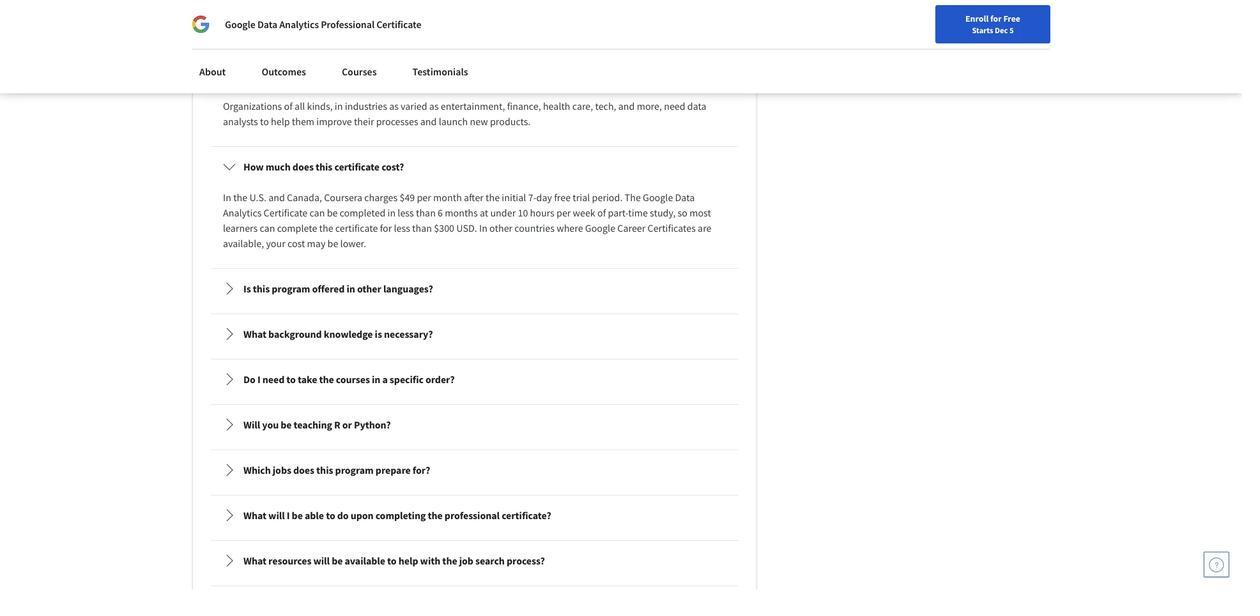Task type: locate. For each thing, give the bounding box(es) containing it.
work
[[223, 24, 244, 37]]

1 vertical spatial can
[[260, 222, 275, 235]]

wider
[[316, 24, 340, 37]]

10
[[518, 207, 528, 219]]

0 vertical spatial program
[[272, 283, 310, 296]]

as up processes
[[389, 100, 399, 113]]

1 vertical spatial program
[[335, 464, 374, 477]]

0 horizontal spatial data
[[344, 0, 363, 6]]

their down industries on the left top
[[354, 115, 374, 128]]

visualize
[[316, 9, 353, 21]]

do
[[337, 510, 349, 522]]

0 vertical spatial data
[[344, 0, 363, 6]]

what kind of companies hire data analytics professionals?
[[243, 69, 500, 82]]

certificate inside in the u.s. and canada, coursera charges $49 per month after the initial 7-day free trial period. the google data analytics certificate can be completed in less than 6 months at under 10 hours per week of part-time study, so most learners can complete the certificate for less than $300 usd. in other countries where google career certificates are available, your cost may be lower.
[[264, 207, 308, 219]]

1 vertical spatial their
[[354, 115, 374, 128]]

need right more, on the top
[[664, 100, 685, 113]]

to inside what will i be able to do upon completing the professional certificate? dropdown button
[[326, 510, 335, 522]]

0 horizontal spatial i
[[257, 373, 261, 386]]

can
[[310, 207, 325, 219], [260, 222, 275, 235]]

1 vertical spatial need
[[262, 373, 285, 386]]

how much does this certificate cost? button
[[213, 149, 736, 185]]

of inside dropdown button
[[290, 69, 299, 82]]

months
[[445, 207, 478, 219]]

will inside dropdown button
[[313, 555, 330, 568]]

i right do
[[257, 373, 261, 386]]

to left do
[[326, 510, 335, 522]]

their left wider
[[293, 24, 314, 37]]

does inside dropdown button
[[293, 161, 314, 173]]

help up patterns
[[435, 0, 454, 6]]

r
[[334, 419, 340, 432]]

charges
[[364, 191, 398, 204]]

1 what from the top
[[243, 69, 267, 82]]

less
[[398, 207, 414, 219], [394, 222, 410, 235]]

are
[[698, 222, 712, 235]]

in up improve
[[335, 100, 343, 113]]

canada,
[[287, 191, 322, 204]]

0 vertical spatial their
[[293, 24, 314, 37]]

google up study,
[[643, 191, 673, 204]]

and up data,
[[365, 0, 382, 6]]

be left able on the bottom
[[292, 510, 303, 522]]

which jobs does this program prepare for? button
[[213, 453, 736, 489]]

certificate up complete
[[264, 207, 308, 219]]

about link
[[192, 58, 234, 86]]

2 vertical spatial google
[[585, 222, 615, 235]]

analytics up learners
[[223, 207, 262, 219]]

in
[[223, 191, 231, 204], [479, 222, 488, 235]]

analytics down sense
[[279, 18, 319, 31]]

2 what from the top
[[243, 328, 267, 341]]

what left "background"
[[243, 328, 267, 341]]

1 vertical spatial certificate
[[335, 222, 378, 235]]

entertainment,
[[441, 100, 505, 113]]

0 horizontal spatial better
[[402, 24, 428, 37]]

help inside dropdown button
[[399, 555, 418, 568]]

will left able on the bottom
[[268, 510, 285, 522]]

certificate up lower.
[[335, 222, 378, 235]]

1 horizontal spatial in
[[479, 222, 488, 235]]

and down sense
[[297, 9, 314, 21]]

data right more, on the top
[[688, 100, 707, 113]]

learners
[[223, 222, 258, 235]]

this inside dropdown button
[[316, 464, 333, 477]]

free
[[554, 191, 571, 204]]

the left u.s.
[[233, 191, 247, 204]]

7-
[[528, 191, 537, 204]]

1 horizontal spatial as
[[429, 100, 439, 113]]

the left job
[[442, 555, 457, 568]]

1 horizontal spatial can
[[310, 207, 325, 219]]

will
[[268, 510, 285, 522], [313, 555, 330, 568]]

and
[[365, 0, 382, 6], [297, 9, 314, 21], [467, 9, 483, 21], [515, 9, 531, 21], [618, 100, 635, 113], [420, 115, 437, 128], [269, 191, 285, 204]]

than left $300
[[412, 222, 432, 235]]

which jobs does this program prepare for?
[[243, 464, 430, 477]]

to inside do i need to take the courses in a specific order? "dropdown button"
[[287, 373, 296, 386]]

1 vertical spatial your
[[266, 237, 285, 250]]

for up dec at the right top of page
[[991, 13, 1002, 24]]

certificate inside in the u.s. and canada, coursera charges $49 per month after the initial 7-day free trial period. the google data analytics certificate can be completed in less than 6 months at under 10 hours per week of part-time study, so most learners can complete the certificate for less than $300 usd. in other countries where google career certificates are available, your cost may be lower.
[[335, 222, 378, 235]]

what inside dropdown button
[[243, 555, 267, 568]]

0 vertical spatial business
[[569, 0, 607, 6]]

improve
[[317, 115, 352, 128]]

time
[[628, 207, 648, 219]]

4 what from the top
[[243, 555, 267, 568]]

0 horizontal spatial help
[[271, 115, 290, 128]]

decisions. down trends
[[469, 24, 512, 37]]

do i need to take the courses in a specific order?
[[243, 373, 455, 386]]

3 what from the top
[[243, 510, 267, 522]]

0 vertical spatial career
[[943, 15, 968, 26]]

per right $49
[[417, 191, 431, 204]]

part-
[[608, 207, 628, 219]]

certificate down numbers
[[377, 18, 421, 31]]

career down "time"
[[618, 222, 646, 235]]

business down patterns
[[430, 24, 467, 37]]

1 horizontal spatial need
[[664, 100, 685, 113]]

0 vertical spatial analysts
[[245, 0, 280, 6]]

0 horizontal spatial per
[[417, 191, 431, 204]]

analysts inside data analysts make sense of data and numbers to help organizations make better business decisions. they prepare, process, analyze, and visualize data, discovering patterns and trends and answering key questions along the way. their work empowers their wider team to make better business decisions.
[[245, 0, 280, 6]]

be right you
[[281, 419, 292, 432]]

can right learners
[[260, 222, 275, 235]]

analysts inside organizations of all kinds, in industries as varied as entertainment, finance, health care, tech, and more, need data analysts to help them improve their processes and launch new products.
[[223, 115, 258, 128]]

1 horizontal spatial other
[[490, 222, 513, 235]]

1 horizontal spatial program
[[335, 464, 374, 477]]

your
[[906, 15, 923, 26], [266, 237, 285, 250]]

empowers
[[247, 24, 291, 37]]

analytics up varied at the left of the page
[[393, 69, 434, 82]]

this right jobs
[[316, 464, 333, 477]]

1 horizontal spatial data
[[688, 100, 707, 113]]

more,
[[637, 100, 662, 113]]

numbers
[[384, 0, 422, 6]]

available,
[[223, 237, 264, 250]]

of left the all
[[284, 100, 293, 113]]

their
[[704, 9, 726, 21]]

job
[[459, 555, 473, 568]]

analysts up analyze,
[[245, 0, 280, 6]]

for inside in the u.s. and canada, coursera charges $49 per month after the initial 7-day free trial period. the google data analytics certificate can be completed in less than 6 months at under 10 hours per week of part-time study, so most learners can complete the certificate for less than $300 usd. in other countries where google career certificates are available, your cost may be lower.
[[380, 222, 392, 235]]

team
[[342, 24, 364, 37]]

0 vertical spatial for
[[991, 13, 1002, 24]]

than
[[416, 207, 436, 219], [412, 222, 432, 235]]

data up so
[[675, 191, 695, 204]]

None search field
[[182, 8, 489, 34]]

what inside dropdown button
[[243, 69, 267, 82]]

0 horizontal spatial analytics
[[223, 207, 262, 219]]

0 vertical spatial i
[[257, 373, 261, 386]]

1 horizontal spatial i
[[287, 510, 290, 522]]

1 vertical spatial certificate
[[264, 207, 308, 219]]

of
[[334, 0, 342, 6], [290, 69, 299, 82], [284, 100, 293, 113], [597, 207, 606, 219]]

starts
[[972, 25, 993, 35]]

analytics inside in the u.s. and canada, coursera charges $49 per month after the initial 7-day free trial period. the google data analytics certificate can be completed in less than 6 months at under 10 hours per week of part-time study, so most learners can complete the certificate for less than $300 usd. in other countries where google career certificates are available, your cost may be lower.
[[223, 207, 262, 219]]

this
[[316, 161, 333, 173], [253, 283, 270, 296], [316, 464, 333, 477]]

period.
[[592, 191, 623, 204]]

does right much
[[293, 161, 314, 173]]

per down free
[[557, 207, 571, 219]]

0 vertical spatial in
[[223, 191, 231, 204]]

certificates
[[648, 222, 696, 235]]

care,
[[572, 100, 593, 113]]

than left 6 at the top
[[416, 207, 436, 219]]

google left analyze,
[[225, 18, 255, 31]]

in left u.s.
[[223, 191, 231, 204]]

1 horizontal spatial for
[[991, 13, 1002, 24]]

the right take
[[319, 373, 334, 386]]

in left a
[[372, 373, 380, 386]]

1 vertical spatial help
[[271, 115, 290, 128]]

to left take
[[287, 373, 296, 386]]

analyze,
[[260, 9, 295, 21]]

1 horizontal spatial your
[[906, 15, 923, 26]]

data up data,
[[344, 0, 363, 6]]

take
[[298, 373, 317, 386]]

this right the is
[[253, 283, 270, 296]]

analytics inside what kind of companies hire data analytics professionals? dropdown button
[[393, 69, 434, 82]]

google image
[[192, 15, 210, 33]]

need inside organizations of all kinds, in industries as varied as entertainment, finance, health care, tech, and more, need data analysts to help them improve their processes and launch new products.
[[664, 100, 685, 113]]

much
[[266, 161, 291, 173]]

help left them
[[271, 115, 290, 128]]

1 vertical spatial for
[[380, 222, 392, 235]]

make up answering
[[516, 0, 539, 6]]

other left languages?
[[357, 283, 381, 296]]

0 vertical spatial need
[[664, 100, 685, 113]]

to down organizations
[[260, 115, 269, 128]]

need right do
[[262, 373, 285, 386]]

make up analyze,
[[282, 0, 305, 6]]

1 horizontal spatial analytics
[[279, 18, 319, 31]]

google down week
[[585, 222, 615, 235]]

what resources will be available to help with the job search process? button
[[213, 543, 736, 579]]

how
[[243, 161, 264, 173]]

the up may
[[319, 222, 333, 235]]

does right jobs
[[293, 464, 314, 477]]

as right varied at the left of the page
[[429, 100, 439, 113]]

0 horizontal spatial as
[[389, 100, 399, 113]]

0 vertical spatial can
[[310, 207, 325, 219]]

program inside 'dropdown button'
[[272, 283, 310, 296]]

and right tech,
[[618, 100, 635, 113]]

organizations
[[223, 100, 282, 113]]

0 vertical spatial certificate
[[377, 18, 421, 31]]

professional
[[445, 510, 500, 522]]

0 horizontal spatial other
[[357, 283, 381, 296]]

to inside organizations of all kinds, in industries as varied as entertainment, finance, health care, tech, and more, need data analysts to help them improve their processes and launch new products.
[[260, 115, 269, 128]]

your left cost
[[266, 237, 285, 250]]

and right trends
[[515, 9, 531, 21]]

of up visualize
[[334, 0, 342, 6]]

and right u.s.
[[269, 191, 285, 204]]

of right kind
[[290, 69, 299, 82]]

data
[[223, 0, 243, 6], [257, 18, 277, 31], [371, 69, 391, 82], [675, 191, 695, 204]]

career inside in the u.s. and canada, coursera charges $49 per month after the initial 7-day free trial period. the google data analytics certificate can be completed in less than 6 months at under 10 hours per week of part-time study, so most learners can complete the certificate for less than $300 usd. in other countries where google career certificates are available, your cost may be lower.
[[618, 222, 646, 235]]

other
[[490, 222, 513, 235], [357, 283, 381, 296]]

1 vertical spatial analysts
[[223, 115, 258, 128]]

in down charges
[[388, 207, 396, 219]]

will
[[243, 419, 260, 432]]

coursera
[[324, 191, 362, 204]]

what left kind
[[243, 69, 267, 82]]

2 horizontal spatial analytics
[[393, 69, 434, 82]]

1 horizontal spatial per
[[557, 207, 571, 219]]

6
[[438, 207, 443, 219]]

of inside in the u.s. and canada, coursera charges $49 per month after the initial 7-day free trial period. the google data analytics certificate can be completed in less than 6 months at under 10 hours per week of part-time study, so most learners can complete the certificate for less than $300 usd. in other countries where google career certificates are available, your cost may be lower.
[[597, 207, 606, 219]]

0 horizontal spatial make
[[282, 0, 305, 6]]

1 horizontal spatial career
[[943, 15, 968, 26]]

0 horizontal spatial certificate
[[264, 207, 308, 219]]

business up the key
[[569, 0, 607, 6]]

0 vertical spatial than
[[416, 207, 436, 219]]

the down they
[[666, 9, 681, 21]]

list item
[[211, 587, 738, 590]]

the inside do i need to take the courses in a specific order? "dropdown button"
[[319, 373, 334, 386]]

1 vertical spatial will
[[313, 555, 330, 568]]

2 vertical spatial analytics
[[223, 207, 262, 219]]

in down at
[[479, 222, 488, 235]]

about
[[199, 65, 226, 78]]

courses
[[336, 373, 370, 386]]

day
[[537, 191, 552, 204]]

1 horizontal spatial will
[[313, 555, 330, 568]]

the inside what resources will be available to help with the job search process? dropdown button
[[442, 555, 457, 568]]

can down canada,
[[310, 207, 325, 219]]

this up coursera
[[316, 161, 333, 173]]

of down "period."
[[597, 207, 606, 219]]

for down completed
[[380, 222, 392, 235]]

career right new
[[943, 15, 968, 26]]

your right the find
[[906, 15, 923, 26]]

2 vertical spatial help
[[399, 555, 418, 568]]

for?
[[413, 464, 430, 477]]

0 horizontal spatial your
[[266, 237, 285, 250]]

0 vertical spatial better
[[541, 0, 567, 6]]

knowledge
[[324, 328, 373, 341]]

google
[[225, 18, 255, 31], [643, 191, 673, 204], [585, 222, 615, 235]]

0 vertical spatial other
[[490, 222, 513, 235]]

better up answering
[[541, 0, 567, 6]]

1 vertical spatial does
[[293, 464, 314, 477]]

program left 'prepare'
[[335, 464, 374, 477]]

career
[[943, 15, 968, 26], [618, 222, 646, 235]]

does for much
[[293, 161, 314, 173]]

in inside in the u.s. and canada, coursera charges $49 per month after the initial 7-day free trial period. the google data analytics certificate can be completed in less than 6 months at under 10 hours per week of part-time study, so most learners can complete the certificate for less than $300 usd. in other countries where google career certificates are available, your cost may be lower.
[[388, 207, 396, 219]]

data right hire
[[371, 69, 391, 82]]

business
[[569, 0, 607, 6], [430, 24, 467, 37]]

background
[[268, 328, 322, 341]]

need
[[664, 100, 685, 113], [262, 373, 285, 386]]

0 vertical spatial this
[[316, 161, 333, 173]]

certificate inside how much does this certificate cost? dropdown button
[[335, 161, 380, 173]]

1 vertical spatial career
[[618, 222, 646, 235]]

along
[[640, 9, 664, 21]]

0 vertical spatial your
[[906, 15, 923, 26]]

1 vertical spatial i
[[287, 510, 290, 522]]

data
[[344, 0, 363, 6], [688, 100, 707, 113]]

2 horizontal spatial google
[[643, 191, 673, 204]]

1 horizontal spatial google
[[585, 222, 615, 235]]

0 vertical spatial help
[[435, 0, 454, 6]]

make down discovering
[[377, 24, 400, 37]]

in inside organizations of all kinds, in industries as varied as entertainment, finance, health care, tech, and more, need data analysts to help them improve their processes and launch new products.
[[335, 100, 343, 113]]

0 horizontal spatial program
[[272, 283, 310, 296]]

help left with
[[399, 555, 418, 568]]

1 horizontal spatial decisions.
[[609, 0, 651, 6]]

does inside dropdown button
[[293, 464, 314, 477]]

2 horizontal spatial help
[[435, 0, 454, 6]]

to down data,
[[366, 24, 375, 37]]

1 vertical spatial data
[[688, 100, 707, 113]]

cost
[[288, 237, 305, 250]]

what for what kind of companies hire data analytics professionals?
[[243, 69, 267, 82]]

1 vertical spatial analytics
[[393, 69, 434, 82]]

will right the resources
[[313, 555, 330, 568]]

decisions.
[[609, 0, 651, 6], [469, 24, 512, 37]]

be
[[327, 207, 338, 219], [328, 237, 338, 250], [281, 419, 292, 432], [292, 510, 303, 522], [332, 555, 343, 568]]

u.s.
[[249, 191, 266, 204]]

0 horizontal spatial can
[[260, 222, 275, 235]]

english
[[997, 14, 1028, 27]]

data inside dropdown button
[[371, 69, 391, 82]]

1 horizontal spatial their
[[354, 115, 374, 128]]

other down under on the top of the page
[[490, 222, 513, 235]]

0 vertical spatial will
[[268, 510, 285, 522]]

and down varied at the left of the page
[[420, 115, 437, 128]]

be left available
[[332, 555, 343, 568]]

better down discovering
[[402, 24, 428, 37]]

1 vertical spatial this
[[253, 283, 270, 296]]

what left the resources
[[243, 555, 267, 568]]

certificate up coursera
[[335, 161, 380, 173]]

1 vertical spatial other
[[357, 283, 381, 296]]

1 horizontal spatial help
[[399, 555, 418, 568]]

of inside data analysts make sense of data and numbers to help organizations make better business decisions. they prepare, process, analyze, and visualize data, discovering patterns and trends and answering key questions along the way. their work empowers their wider team to make better business decisions.
[[334, 0, 342, 6]]

to right available
[[387, 555, 397, 568]]

products.
[[490, 115, 531, 128]]

data up the process,
[[223, 0, 243, 6]]

i left able on the bottom
[[287, 510, 290, 522]]

so
[[678, 207, 688, 219]]

the right completing
[[428, 510, 443, 522]]

1 vertical spatial decisions.
[[469, 24, 512, 37]]

1 vertical spatial business
[[430, 24, 467, 37]]

other inside in the u.s. and canada, coursera charges $49 per month after the initial 7-day free trial period. the google data analytics certificate can be completed in less than 6 months at under 10 hours per week of part-time study, so most learners can complete the certificate for less than $300 usd. in other countries where google career certificates are available, your cost may be lower.
[[490, 222, 513, 235]]

analysts down organizations
[[223, 115, 258, 128]]

0 horizontal spatial their
[[293, 24, 314, 37]]

0 vertical spatial certificate
[[335, 161, 380, 173]]

the inside data analysts make sense of data and numbers to help organizations make better business decisions. they prepare, process, analyze, and visualize data, discovering patterns and trends and answering key questions along the way. their work empowers their wider team to make better business decisions.
[[666, 9, 681, 21]]

this inside 'dropdown button'
[[253, 283, 270, 296]]

in right offered
[[347, 283, 355, 296]]

data right work
[[257, 18, 277, 31]]

0 horizontal spatial business
[[430, 24, 467, 37]]

1 horizontal spatial business
[[569, 0, 607, 6]]

program left offered
[[272, 283, 310, 296]]

0 vertical spatial does
[[293, 161, 314, 173]]

2 vertical spatial this
[[316, 464, 333, 477]]

what down which
[[243, 510, 267, 522]]

this inside dropdown button
[[316, 161, 333, 173]]

1 vertical spatial better
[[402, 24, 428, 37]]

0 horizontal spatial for
[[380, 222, 392, 235]]

cost?
[[382, 161, 404, 173]]

decisions. up the questions
[[609, 0, 651, 6]]

0 horizontal spatial career
[[618, 222, 646, 235]]

1 horizontal spatial make
[[377, 24, 400, 37]]



Task type: describe. For each thing, give the bounding box(es) containing it.
where
[[557, 222, 583, 235]]

how much does this certificate cost?
[[243, 161, 404, 173]]

be down coursera
[[327, 207, 338, 219]]

industries
[[345, 100, 387, 113]]

be inside dropdown button
[[332, 555, 343, 568]]

the inside what will i be able to do upon completing the professional certificate? dropdown button
[[428, 510, 443, 522]]

does for jobs
[[293, 464, 314, 477]]

prepare,
[[676, 0, 712, 6]]

way.
[[683, 9, 702, 21]]

is
[[375, 328, 382, 341]]

is this program offered in other languages?
[[243, 283, 433, 296]]

find your new career link
[[881, 13, 974, 29]]

will you be teaching r or python? button
[[213, 407, 736, 443]]

search
[[475, 555, 505, 568]]

help inside organizations of all kinds, in industries as varied as entertainment, finance, health care, tech, and more, need data analysts to help them improve their processes and launch new products.
[[271, 115, 290, 128]]

completing
[[376, 510, 426, 522]]

enroll for free starts dec 5
[[966, 13, 1021, 35]]

hire
[[351, 69, 369, 82]]

sense
[[307, 0, 332, 6]]

the up at
[[486, 191, 500, 204]]

career inside the find your new career link
[[943, 15, 968, 26]]

organizations
[[456, 0, 514, 6]]

program inside dropdown button
[[335, 464, 374, 477]]

0 horizontal spatial in
[[223, 191, 231, 204]]

languages?
[[383, 283, 433, 296]]

teaching
[[294, 419, 332, 432]]

of inside organizations of all kinds, in industries as varied as entertainment, finance, health care, tech, and more, need data analysts to help them improve their processes and launch new products.
[[284, 100, 293, 113]]

other inside 'dropdown button'
[[357, 283, 381, 296]]

$300
[[434, 222, 454, 235]]

1 vertical spatial per
[[557, 207, 571, 219]]

$49
[[400, 191, 415, 204]]

what for what resources will be available to help with the job search process?
[[243, 555, 267, 568]]

dec
[[995, 25, 1008, 35]]

courses link
[[334, 58, 384, 86]]

which
[[243, 464, 271, 477]]

enroll
[[966, 13, 989, 24]]

professional
[[321, 18, 375, 31]]

most
[[690, 207, 711, 219]]

testimonials link
[[405, 58, 476, 86]]

professionals?
[[436, 69, 500, 82]]

0 vertical spatial analytics
[[279, 18, 319, 31]]

their inside organizations of all kinds, in industries as varied as entertainment, finance, health care, tech, and more, need data analysts to help them improve their processes and launch new products.
[[354, 115, 374, 128]]

your inside in the u.s. and canada, coursera charges $49 per month after the initial 7-day free trial period. the google data analytics certificate can be completed in less than 6 months at under 10 hours per week of part-time study, so most learners can complete the certificate for less than $300 usd. in other countries where google career certificates are available, your cost may be lower.
[[266, 237, 285, 250]]

them
[[292, 115, 315, 128]]

may
[[307, 237, 326, 250]]

kind
[[268, 69, 288, 82]]

what will i be able to do upon completing the professional certificate?
[[243, 510, 551, 522]]

0 vertical spatial google
[[225, 18, 255, 31]]

need inside "dropdown button"
[[262, 373, 285, 386]]

key
[[580, 9, 594, 21]]

python?
[[354, 419, 391, 432]]

they
[[653, 0, 674, 6]]

1 vertical spatial google
[[643, 191, 673, 204]]

countries
[[515, 222, 555, 235]]

specific
[[390, 373, 424, 386]]

questions
[[597, 9, 638, 21]]

and down the organizations
[[467, 9, 483, 21]]

will you be teaching r or python?
[[243, 419, 391, 432]]

discovering
[[378, 9, 427, 21]]

data inside in the u.s. and canada, coursera charges $49 per month after the initial 7-day free trial period. the google data analytics certificate can be completed in less than 6 months at under 10 hours per week of part-time study, so most learners can complete the certificate for less than $300 usd. in other countries where google career certificates are available, your cost may be lower.
[[675, 191, 695, 204]]

is this program offered in other languages? button
[[213, 271, 736, 307]]

courses
[[342, 65, 377, 78]]

0 vertical spatial decisions.
[[609, 0, 651, 6]]

what will i be able to do upon completing the professional certificate? button
[[213, 498, 736, 534]]

finance,
[[507, 100, 541, 113]]

in inside 'dropdown button'
[[347, 283, 355, 296]]

2 as from the left
[[429, 100, 439, 113]]

is
[[243, 283, 251, 296]]

0 horizontal spatial decisions.
[[469, 24, 512, 37]]

under
[[490, 207, 516, 219]]

new
[[925, 15, 941, 26]]

google data analytics professional certificate
[[225, 18, 421, 31]]

health
[[543, 100, 570, 113]]

do i need to take the courses in a specific order? button
[[213, 362, 736, 398]]

to up patterns
[[424, 0, 433, 6]]

data analysts make sense of data and numbers to help organizations make better business decisions. they prepare, process, analyze, and visualize data, discovering patterns and trends and answering key questions along the way. their work empowers their wider team to make better business decisions.
[[223, 0, 728, 37]]

completed
[[340, 207, 386, 219]]

lower.
[[340, 237, 366, 250]]

be right may
[[328, 237, 338, 250]]

able
[[305, 510, 324, 522]]

1 as from the left
[[389, 100, 399, 113]]

new
[[470, 115, 488, 128]]

data inside data analysts make sense of data and numbers to help organizations make better business decisions. they prepare, process, analyze, and visualize data, discovering patterns and trends and answering key questions along the way. their work empowers their wider team to make better business decisions.
[[344, 0, 363, 6]]

do
[[243, 373, 256, 386]]

with
[[420, 555, 440, 568]]

1 vertical spatial less
[[394, 222, 410, 235]]

2 horizontal spatial make
[[516, 0, 539, 6]]

or
[[342, 419, 352, 432]]

what for what background knowledge is necessary?
[[243, 328, 267, 341]]

companies
[[301, 69, 349, 82]]

i inside dropdown button
[[287, 510, 290, 522]]

order?
[[426, 373, 455, 386]]

in inside "dropdown button"
[[372, 373, 380, 386]]

outcomes
[[262, 65, 306, 78]]

necessary?
[[384, 328, 433, 341]]

initial
[[502, 191, 526, 204]]

study,
[[650, 207, 676, 219]]

data inside data analysts make sense of data and numbers to help organizations make better business decisions. they prepare, process, analyze, and visualize data, discovering patterns and trends and answering key questions along the way. their work empowers their wider team to make better business decisions.
[[223, 0, 243, 6]]

and inside in the u.s. and canada, coursera charges $49 per month after the initial 7-day free trial period. the google data analytics certificate can be completed in less than 6 months at under 10 hours per week of part-time study, so most learners can complete the certificate for less than $300 usd. in other countries where google career certificates are available, your cost may be lower.
[[269, 191, 285, 204]]

organizations of all kinds, in industries as varied as entertainment, finance, health care, tech, and more, need data analysts to help them improve their processes and launch new products.
[[223, 100, 709, 128]]

this for much
[[316, 161, 333, 173]]

1 horizontal spatial certificate
[[377, 18, 421, 31]]

trends
[[485, 9, 513, 21]]

0 vertical spatial per
[[417, 191, 431, 204]]

their inside data analysts make sense of data and numbers to help organizations make better business decisions. they prepare, process, analyze, and visualize data, discovering patterns and trends and answering key questions along the way. their work empowers their wider team to make better business decisions.
[[293, 24, 314, 37]]

what background knowledge is necessary?
[[243, 328, 433, 341]]

testimonials
[[413, 65, 468, 78]]

1 horizontal spatial better
[[541, 0, 567, 6]]

help inside data analysts make sense of data and numbers to help organizations make better business decisions. they prepare, process, analyze, and visualize data, discovering patterns and trends and answering key questions along the way. their work empowers their wider team to make better business decisions.
[[435, 0, 454, 6]]

prepare
[[376, 464, 411, 477]]

help center image
[[1209, 557, 1224, 573]]

the
[[625, 191, 641, 204]]

all
[[295, 100, 305, 113]]

1 vertical spatial in
[[479, 222, 488, 235]]

find your new career
[[888, 15, 968, 26]]

i inside "dropdown button"
[[257, 373, 261, 386]]

hours
[[530, 207, 555, 219]]

patterns
[[429, 9, 465, 21]]

processes
[[376, 115, 418, 128]]

this for jobs
[[316, 464, 333, 477]]

for inside enroll for free starts dec 5
[[991, 13, 1002, 24]]

data inside organizations of all kinds, in industries as varied as entertainment, finance, health care, tech, and more, need data analysts to help them improve their processes and launch new products.
[[688, 100, 707, 113]]

0 vertical spatial less
[[398, 207, 414, 219]]

what for what will i be able to do upon completing the professional certificate?
[[243, 510, 267, 522]]

to inside what resources will be available to help with the job search process? dropdown button
[[387, 555, 397, 568]]

1 vertical spatial than
[[412, 222, 432, 235]]

resources
[[268, 555, 311, 568]]

will inside dropdown button
[[268, 510, 285, 522]]

tech,
[[595, 100, 616, 113]]



Task type: vqa. For each thing, say whether or not it's contained in the screenshot.
the bottommost their
yes



